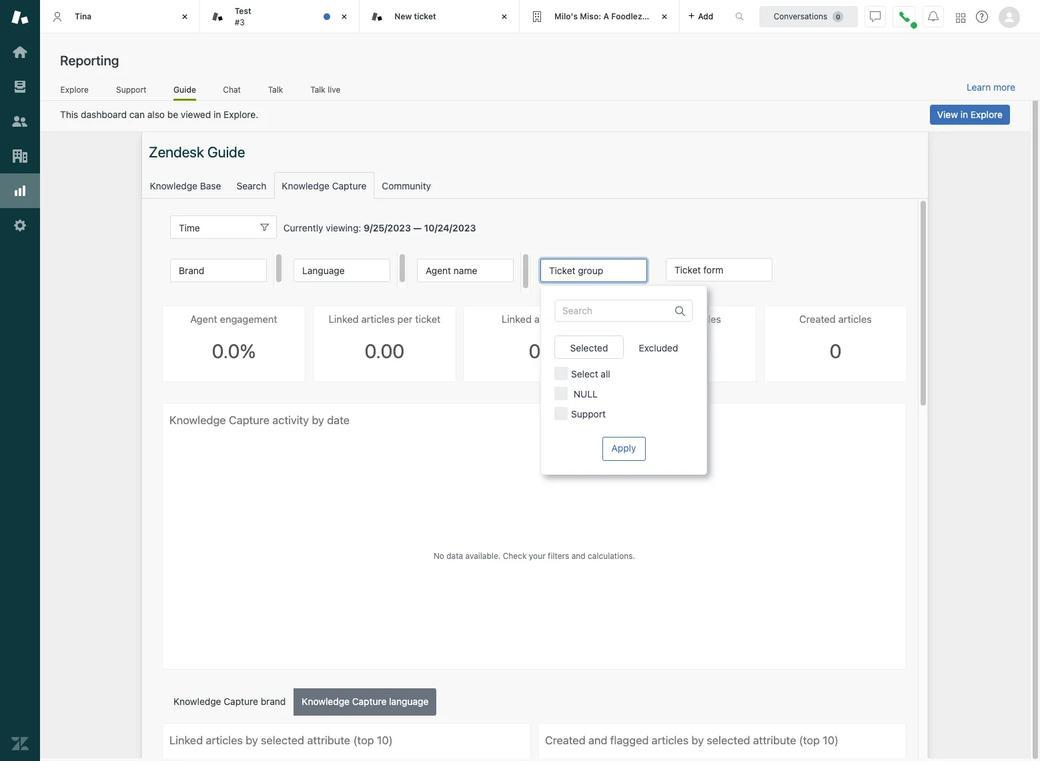 Task type: vqa. For each thing, say whether or not it's contained in the screenshot.
tab containing Test
yes



Task type: locate. For each thing, give the bounding box(es) containing it.
test #3
[[235, 6, 251, 27]]

2 close image from the left
[[338, 10, 351, 23]]

0 horizontal spatial explore
[[60, 84, 89, 94]]

explore down "learn more" link
[[971, 109, 1003, 120]]

talk
[[268, 84, 283, 94], [310, 84, 325, 94]]

close image inside new ticket tab
[[498, 10, 511, 23]]

tina
[[75, 11, 92, 21]]

1 vertical spatial explore
[[971, 109, 1003, 120]]

button displays agent's chat status as invisible. image
[[870, 11, 881, 22]]

miso:
[[580, 11, 601, 21]]

zendesk products image
[[956, 13, 965, 22]]

subsidiary
[[644, 11, 686, 21]]

close image left #3
[[178, 10, 191, 23]]

close image
[[178, 10, 191, 23], [338, 10, 351, 23], [498, 10, 511, 23], [658, 10, 671, 23]]

can
[[129, 109, 145, 120]]

this dashboard can also be viewed in explore.
[[60, 109, 258, 120]]

learn more link
[[967, 81, 1015, 93]]

3 close image from the left
[[498, 10, 511, 23]]

learn
[[967, 81, 991, 93]]

1 close image from the left
[[178, 10, 191, 23]]

also
[[147, 109, 165, 120]]

add button
[[680, 0, 721, 33]]

explore up this
[[60, 84, 89, 94]]

talk right chat
[[268, 84, 283, 94]]

milo's miso: a foodlez subsidiary tab
[[520, 0, 686, 33]]

test
[[235, 6, 251, 16]]

in right view
[[961, 109, 968, 120]]

conversations button
[[759, 6, 858, 27]]

0 horizontal spatial talk
[[268, 84, 283, 94]]

view
[[937, 109, 958, 120]]

in
[[214, 109, 221, 120], [961, 109, 968, 120]]

talk live link
[[310, 84, 341, 99]]

talk left live
[[310, 84, 325, 94]]

4 close image from the left
[[658, 10, 671, 23]]

close image inside tina tab
[[178, 10, 191, 23]]

close image for new ticket
[[498, 10, 511, 23]]

0 vertical spatial explore
[[60, 84, 89, 94]]

learn more
[[967, 81, 1015, 93]]

2 in from the left
[[961, 109, 968, 120]]

new
[[394, 11, 412, 21]]

guide link
[[174, 84, 196, 101]]

support link
[[116, 84, 147, 99]]

close image left new
[[338, 10, 351, 23]]

foodlez
[[611, 11, 642, 21]]

milo's miso: a foodlez subsidiary
[[554, 11, 686, 21]]

this
[[60, 109, 78, 120]]

admin image
[[11, 217, 29, 234]]

2 talk from the left
[[310, 84, 325, 94]]

1 talk from the left
[[268, 84, 283, 94]]

talk link
[[268, 84, 283, 99]]

zendesk image
[[11, 735, 29, 753]]

1 horizontal spatial in
[[961, 109, 968, 120]]

in right viewed on the top left of page
[[214, 109, 221, 120]]

0 horizontal spatial in
[[214, 109, 221, 120]]

organizations image
[[11, 147, 29, 165]]

close image left add popup button
[[658, 10, 671, 23]]

tina tab
[[40, 0, 200, 33]]

tabs tab list
[[40, 0, 721, 33]]

zendesk support image
[[11, 9, 29, 26]]

tab
[[200, 0, 360, 33]]

1 horizontal spatial talk
[[310, 84, 325, 94]]

get help image
[[976, 11, 988, 23]]

close image left the milo's
[[498, 10, 511, 23]]

close image inside the milo's miso: a foodlez subsidiary tab
[[658, 10, 671, 23]]

explore
[[60, 84, 89, 94], [971, 109, 1003, 120]]

1 horizontal spatial explore
[[971, 109, 1003, 120]]



Task type: describe. For each thing, give the bounding box(es) containing it.
milo's
[[554, 11, 578, 21]]

dashboard
[[81, 109, 127, 120]]

viewed
[[181, 109, 211, 120]]

views image
[[11, 78, 29, 95]]

more
[[993, 81, 1015, 93]]

be
[[167, 109, 178, 120]]

new ticket tab
[[360, 0, 520, 33]]

ticket
[[414, 11, 436, 21]]

get started image
[[11, 43, 29, 61]]

support
[[116, 84, 146, 94]]

main element
[[0, 0, 40, 761]]

add
[[698, 11, 713, 21]]

a
[[603, 11, 609, 21]]

guide
[[174, 84, 196, 94]]

explore.
[[224, 109, 258, 120]]

new ticket
[[394, 11, 436, 21]]

customers image
[[11, 113, 29, 130]]

talk for talk live
[[310, 84, 325, 94]]

1 in from the left
[[214, 109, 221, 120]]

close image for tina
[[178, 10, 191, 23]]

explore link
[[60, 84, 89, 99]]

chat link
[[223, 84, 241, 99]]

in inside button
[[961, 109, 968, 120]]

chat
[[223, 84, 241, 94]]

reporting image
[[11, 182, 29, 199]]

close image for milo's miso: a foodlez subsidiary
[[658, 10, 671, 23]]

notifications image
[[928, 11, 939, 22]]

live
[[328, 84, 340, 94]]

tab containing test
[[200, 0, 360, 33]]

view in explore
[[937, 109, 1003, 120]]

talk live
[[310, 84, 340, 94]]

explore inside button
[[971, 109, 1003, 120]]

#3
[[235, 17, 245, 27]]

talk for talk
[[268, 84, 283, 94]]

conversations
[[774, 11, 827, 21]]

reporting
[[60, 53, 119, 68]]

view in explore button
[[930, 105, 1010, 125]]



